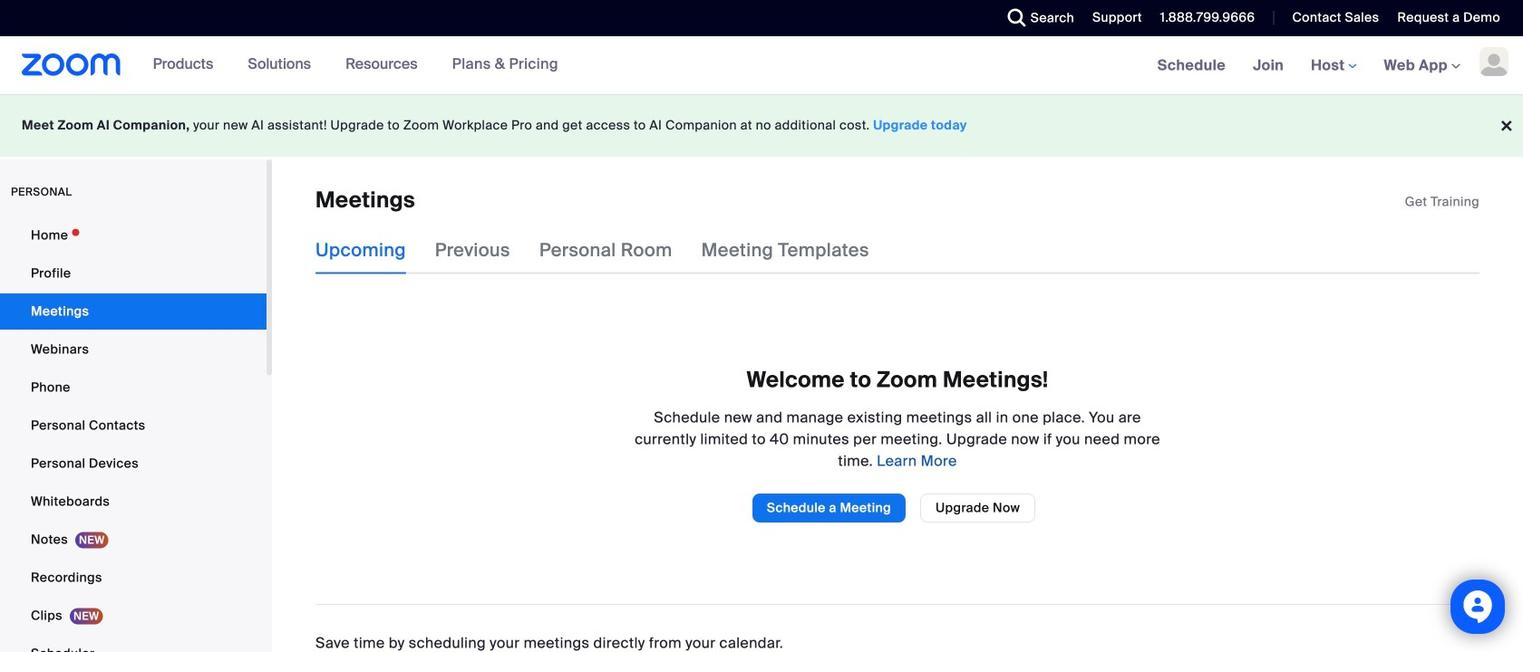 Task type: vqa. For each thing, say whether or not it's contained in the screenshot.
Search Contacts Input text field
no



Task type: describe. For each thing, give the bounding box(es) containing it.
tabs of meeting tab list
[[316, 227, 898, 274]]

zoom logo image
[[22, 53, 121, 76]]

meetings navigation
[[1144, 36, 1523, 96]]

profile picture image
[[1480, 47, 1509, 76]]



Task type: locate. For each thing, give the bounding box(es) containing it.
personal menu menu
[[0, 218, 267, 653]]

banner
[[0, 36, 1523, 96]]

footer
[[0, 94, 1523, 157]]

application
[[1405, 193, 1480, 211]]

product information navigation
[[139, 36, 572, 94]]



